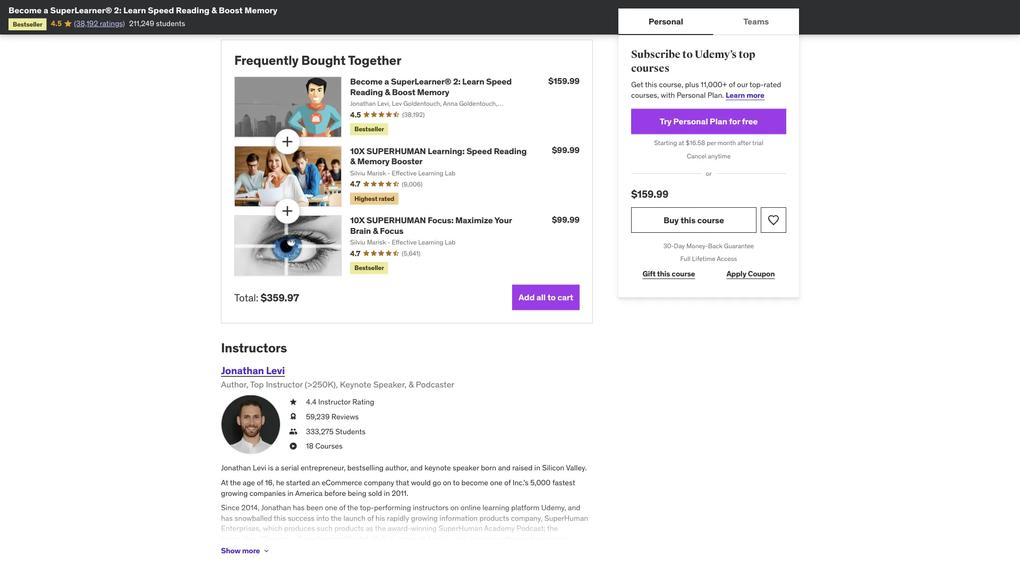 Task type: vqa. For each thing, say whether or not it's contained in the screenshot.
10X SUPERHUMAN LEARNING: SPEED READING & MEMORY BOOSTER Link
yes



Task type: locate. For each thing, give the bounding box(es) containing it.
2 - from the top
[[388, 238, 391, 246]]

1 vertical spatial levi
[[253, 463, 266, 473]]

this for buy
[[681, 214, 696, 225]]

top-
[[750, 80, 764, 89], [360, 503, 374, 513]]

0 vertical spatial superhuman
[[367, 145, 426, 156]]

free
[[743, 116, 758, 127]]

of
[[729, 80, 736, 89], [257, 478, 263, 487], [505, 478, 511, 487], [339, 503, 346, 513], [368, 513, 374, 523]]

1 $99.99 from the top
[[552, 145, 580, 156]]

2 superhuman from the top
[[367, 215, 426, 226]]

silviu down brain
[[350, 238, 366, 246]]

0 vertical spatial silviu
[[350, 169, 366, 177]]

1 horizontal spatial more
[[747, 90, 765, 100]]

his
[[376, 513, 385, 523]]

rated up learn more
[[764, 80, 782, 89]]

1 10x from the top
[[350, 145, 365, 156]]

4.5 for (38,192 ratings)
[[51, 19, 62, 28]]

0 horizontal spatial top-
[[360, 503, 374, 513]]

1 marisk from the top
[[367, 169, 386, 177]]

superhuman down digital,
[[352, 545, 396, 554]]

academy® down audiobooks;
[[398, 545, 434, 554]]

4.5 for (38,192)
[[350, 110, 361, 119]]

total: $359.97
[[234, 291, 299, 304]]

&
[[212, 5, 217, 15], [385, 86, 390, 97], [350, 156, 356, 167], [373, 225, 378, 236], [409, 379, 414, 390]]

print, digital, and audiobooks; and numerous other online courses through it's own online training portals, superhuman academy® and branding you™ academy.
[[221, 534, 570, 554]]

to left udemy's
[[683, 48, 693, 61]]

1 silviu from the top
[[350, 169, 366, 177]]

memory for become a superlearner® 2: learn speed reading & boost memory
[[245, 5, 278, 15]]

america
[[295, 488, 323, 498]]

0 vertical spatial marisk
[[367, 169, 386, 177]]

booster
[[392, 156, 423, 167]]

1 4.7 from the top
[[350, 179, 361, 189]]

a
[[44, 5, 48, 15], [385, 76, 389, 87], [275, 463, 279, 473], [291, 534, 295, 544]]

0 horizontal spatial has
[[221, 513, 233, 523]]

1 xsmall image from the top
[[289, 397, 298, 407]]

1 horizontal spatial bestselling
[[348, 463, 384, 473]]

total:
[[234, 291, 259, 304]]

- up highest rated
[[388, 169, 391, 177]]

effective for focus
[[392, 238, 417, 246]]

2 effective from the top
[[392, 238, 417, 246]]

learning down 10x superhuman focus: maximize your brain & focus link
[[419, 238, 444, 246]]

course up back on the right of the page
[[698, 214, 725, 225]]

online up information
[[461, 503, 481, 513]]

0 vertical spatial 4.7
[[350, 179, 361, 189]]

gift this course link
[[632, 263, 707, 285]]

- down the focus
[[388, 238, 391, 246]]

on right go
[[443, 478, 452, 487]]

speed inside become a superlearner® 2: learn speed reading & boost memory jonathan levi, lev goldentouch, anna goldentouch, superhuman academy®
[[487, 76, 512, 87]]

1 vertical spatial personal
[[677, 90, 706, 100]]

and up branding
[[453, 534, 466, 544]]

memory left 'booster'
[[358, 156, 390, 167]]

cart
[[558, 292, 574, 303]]

(5,641)
[[402, 249, 421, 258]]

4.7 down brain
[[350, 248, 361, 258]]

on inside since 2014, jonathan has been one of the top-performing instructors on online learning platform udemy, and has snowballed this success into the launch of his rapidly growing information products company, superhuman enterprises, which produces such products as the award-winning superhuman academy podcast; the bestselling
[[451, 503, 459, 513]]

0 horizontal spatial goldentouch,
[[404, 99, 442, 108]]

levi left the is
[[253, 463, 266, 473]]

0 vertical spatial more
[[747, 90, 765, 100]]

this inside get this course, plus 11,000+ of our top-rated courses, with personal plan.
[[646, 80, 658, 89]]

2 silviu from the top
[[350, 238, 366, 246]]

38192 reviews element
[[403, 110, 425, 119]]

0 vertical spatial course
[[698, 214, 725, 225]]

2: for become a superlearner® 2: learn speed reading & boost memory jonathan levi, lev goldentouch, anna goldentouch, superhuman academy®
[[454, 76, 461, 87]]

lab down 10x superhuman learning: speed reading & memory booster link
[[445, 169, 456, 177]]

produces
[[284, 524, 315, 533]]

courses down podcast; at right
[[544, 534, 570, 544]]

has up success at left bottom
[[293, 503, 305, 513]]

2 lab from the top
[[445, 238, 456, 246]]

1 horizontal spatial products
[[480, 513, 510, 523]]

1 vertical spatial effective
[[392, 238, 417, 246]]

memory up frequently
[[245, 5, 278, 15]]

0 vertical spatial lab
[[445, 169, 456, 177]]

silviu inside the 10x superhuman learning: speed reading & memory booster silviu marisk - effective learning lab
[[350, 169, 366, 177]]

xsmall image left 4.4
[[289, 397, 298, 407]]

1 vertical spatial more
[[242, 546, 260, 556]]

instructor up 59,239 reviews
[[319, 397, 351, 407]]

products down launch
[[335, 524, 364, 533]]

such
[[317, 524, 333, 533]]

1 vertical spatial online
[[522, 534, 542, 544]]

to right "all"
[[548, 292, 556, 303]]

boost for become a superlearner® 2: learn speed reading & boost memory jonathan levi, lev goldentouch, anna goldentouch, superhuman academy®
[[392, 86, 416, 97]]

money-
[[687, 242, 709, 250]]

4.4
[[306, 397, 317, 407]]

superlearner®"
[[297, 534, 352, 544]]

0 vertical spatial $99.99
[[552, 145, 580, 156]]

get this course, plus 11,000+ of our top-rated courses, with personal plan.
[[632, 80, 782, 100]]

growing inside since 2014, jonathan has been one of the top-performing instructors on online learning platform udemy, and has snowballed this success into the launch of his rapidly growing information products company, superhuman enterprises, which produces such products as the award-winning superhuman academy podcast; the bestselling
[[411, 513, 438, 523]]

jonathan down companies
[[261, 503, 291, 513]]

reading for become a superlearner® 2: learn speed reading & boost memory
[[176, 5, 210, 15]]

1 horizontal spatial one
[[490, 478, 503, 487]]

superhuman down levi,
[[350, 108, 388, 117]]

learning down 10x superhuman learning: speed reading & memory booster link
[[419, 169, 444, 177]]

one up into on the left
[[325, 503, 338, 513]]

jonathan inside become a superlearner® 2: learn speed reading & boost memory jonathan levi, lev goldentouch, anna goldentouch, superhuman academy®
[[350, 99, 376, 108]]

one down born
[[490, 478, 503, 487]]

become inside become a superlearner® 2: learn speed reading & boost memory jonathan levi, lev goldentouch, anna goldentouch, superhuman academy®
[[350, 76, 383, 87]]

speaker
[[453, 463, 480, 473]]

reading for become a superlearner® 2: learn speed reading & boost memory jonathan levi, lev goldentouch, anna goldentouch, superhuman academy®
[[350, 86, 383, 97]]

a inside "jonathan levi is a serial entrepreneur, bestselling author, and keynote speaker born and raised in silicon valley. at the age of 16, he started an ecommerce company that would go on to become one of inc.'s 5,000 fastest growing companies in america before being sold in 2011."
[[275, 463, 279, 473]]

4.7 up the highest
[[350, 179, 361, 189]]

company,
[[511, 513, 543, 523]]

-
[[388, 169, 391, 177], [388, 238, 391, 246]]

$16.58
[[686, 139, 706, 147]]

effective inside 10x superhuman focus: maximize your brain & focus silviu marisk - effective learning lab
[[392, 238, 417, 246]]

personal up $16.58
[[674, 116, 709, 127]]

this up the 'which'
[[274, 513, 286, 523]]

0 horizontal spatial online
[[276, 545, 296, 554]]

of up launch
[[339, 503, 346, 513]]

59,239 reviews
[[306, 412, 359, 422]]

reviews
[[332, 412, 359, 422]]

your
[[495, 215, 512, 226]]

0 vertical spatial has
[[293, 503, 305, 513]]

0 horizontal spatial 4.5
[[51, 19, 62, 28]]

other
[[502, 534, 520, 544]]

xsmall image for 4.4 instructor rating
[[289, 397, 298, 407]]

become for become a superlearner® 2: learn speed reading & boost memory
[[9, 5, 42, 15]]

rated right the highest
[[379, 194, 395, 203]]

1 vertical spatial reading
[[350, 86, 383, 97]]

bestselling inside since 2014, jonathan has been one of the top-performing instructors on online learning platform udemy, and has snowballed this success into the launch of his rapidly growing information products company, superhuman enterprises, which produces such products as the award-winning superhuman academy podcast; the bestselling
[[221, 534, 257, 544]]

at
[[679, 139, 685, 147]]

1 horizontal spatial top-
[[750, 80, 764, 89]]

silviu for brain
[[350, 238, 366, 246]]

silviu inside 10x superhuman focus: maximize your brain & focus silviu marisk - effective learning lab
[[350, 238, 366, 246]]

courses inside print, digital, and audiobooks; and numerous other online courses through it's own online training portals, superhuman academy® and branding you™ academy.
[[544, 534, 570, 544]]

2 10x from the top
[[350, 215, 365, 226]]

2: up "anna" at the left top of the page
[[454, 76, 461, 87]]

0 vertical spatial effective
[[392, 169, 417, 177]]

10x up the highest
[[350, 145, 365, 156]]

3 xsmall image from the top
[[289, 426, 298, 437]]

superhuman up (9,006)
[[367, 145, 426, 156]]

levi for jonathan levi author, top instructor (>250k), keynote speaker, & podcaster
[[266, 364, 285, 377]]

jonathan up author,
[[221, 364, 264, 377]]

one
[[490, 478, 503, 487], [325, 503, 338, 513]]

marisk down the focus
[[367, 238, 386, 246]]

1 horizontal spatial boost
[[392, 86, 416, 97]]

superhuman down highest rated
[[367, 215, 426, 226]]

an
[[312, 478, 320, 487]]

1 vertical spatial academy®
[[398, 545, 434, 554]]

1 vertical spatial superlearner®
[[391, 76, 452, 87]]

companies
[[250, 488, 286, 498]]

effective down 'booster'
[[392, 169, 417, 177]]

top- up launch
[[360, 503, 374, 513]]

effective
[[392, 169, 417, 177], [392, 238, 417, 246]]

become a superlearner® 2: learn speed reading & boost memory jonathan levi, lev goldentouch, anna goldentouch, superhuman academy®
[[350, 76, 512, 117]]

a inside become a superlearner® 2: learn speed reading & boost memory jonathan levi, lev goldentouch, anna goldentouch, superhuman academy®
[[385, 76, 389, 87]]

1 horizontal spatial 4.5
[[350, 110, 361, 119]]

through
[[221, 545, 247, 554]]

2: up ratings)
[[114, 5, 122, 15]]

10x inside 10x superhuman focus: maximize your brain & focus silviu marisk - effective learning lab
[[350, 215, 365, 226]]

top- inside since 2014, jonathan has been one of the top-performing instructors on online learning platform udemy, and has snowballed this success into the launch of his rapidly growing information products company, superhuman enterprises, which produces such products as the award-winning superhuman academy podcast; the bestselling
[[360, 503, 374, 513]]

in right sold
[[384, 488, 390, 498]]

learn inside become a superlearner® 2: learn speed reading & boost memory jonathan levi, lev goldentouch, anna goldentouch, superhuman academy®
[[463, 76, 485, 87]]

and up would
[[411, 463, 423, 473]]

1 - from the top
[[388, 169, 391, 177]]

learning inside 10x superhuman focus: maximize your brain & focus silviu marisk - effective learning lab
[[419, 238, 444, 246]]

1 horizontal spatial online
[[461, 503, 481, 513]]

the up launch
[[347, 503, 358, 513]]

is
[[268, 463, 274, 473]]

courses
[[632, 62, 670, 75], [544, 534, 570, 544]]

1 vertical spatial one
[[325, 503, 338, 513]]

1 vertical spatial 10x
[[350, 215, 365, 226]]

superhuman inside the 10x superhuman learning: speed reading & memory booster silviu marisk - effective learning lab
[[367, 145, 426, 156]]

lab down focus:
[[445, 238, 456, 246]]

0 horizontal spatial learn
[[124, 5, 146, 15]]

1 horizontal spatial rated
[[764, 80, 782, 89]]

1 vertical spatial learning
[[419, 238, 444, 246]]

memory up "anna" at the left top of the page
[[417, 86, 450, 97]]

0 horizontal spatial memory
[[245, 5, 278, 15]]

0 horizontal spatial boost
[[219, 5, 243, 15]]

speed for become a superlearner® 2: learn speed reading & boost memory
[[148, 5, 174, 15]]

superlearner® up (38,192 at the left of page
[[50, 5, 112, 15]]

1 superhuman from the top
[[367, 145, 426, 156]]

2 marisk from the top
[[367, 238, 386, 246]]

rated inside get this course, plus 11,000+ of our top-rated courses, with personal plan.
[[764, 80, 782, 89]]

0 vertical spatial instructor
[[266, 379, 303, 390]]

0 vertical spatial courses
[[632, 62, 670, 75]]

2:
[[114, 5, 122, 15], [454, 76, 461, 87]]

jonathan left levi,
[[350, 99, 376, 108]]

0 vertical spatial boost
[[219, 5, 243, 15]]

bestseller for 10x
[[355, 264, 384, 272]]

marisk inside the 10x superhuman learning: speed reading & memory booster silviu marisk - effective learning lab
[[367, 169, 386, 177]]

top
[[250, 379, 264, 390]]

subscribe to udemy's top courses
[[632, 48, 756, 75]]

2 vertical spatial learn
[[726, 90, 746, 100]]

per
[[707, 139, 717, 147]]

of left our
[[729, 80, 736, 89]]

in right raised
[[535, 463, 541, 473]]

on up information
[[451, 503, 459, 513]]

xsmall image for 59,239 reviews
[[289, 412, 298, 422]]

you™
[[482, 545, 501, 554]]

course down full
[[672, 269, 696, 279]]

jonathan up at
[[221, 463, 251, 473]]

1 vertical spatial 4.7
[[350, 248, 361, 258]]

reading
[[176, 5, 210, 15], [350, 86, 383, 97], [494, 145, 527, 156]]

0 vertical spatial memory
[[245, 5, 278, 15]]

reading inside the 10x superhuman learning: speed reading & memory booster silviu marisk - effective learning lab
[[494, 145, 527, 156]]

1 horizontal spatial become
[[350, 76, 383, 87]]

jonathan levi author, top instructor (>250k), keynote speaker, & podcaster
[[221, 364, 455, 390]]

this
[[646, 80, 658, 89], [681, 214, 696, 225], [658, 269, 671, 279], [274, 513, 286, 523]]

0 horizontal spatial growing
[[221, 488, 248, 498]]

instructor right top
[[266, 379, 303, 390]]

or
[[706, 169, 712, 178]]

0 vertical spatial learn
[[124, 5, 146, 15]]

online down "become
[[276, 545, 296, 554]]

1 vertical spatial marisk
[[367, 238, 386, 246]]

xsmall image left 59,239
[[289, 412, 298, 422]]

1 vertical spatial bestseller
[[355, 125, 384, 133]]

rated
[[764, 80, 782, 89], [379, 194, 395, 203]]

teams button
[[714, 9, 800, 34]]

more for show more
[[242, 546, 260, 556]]

goldentouch, right "anna" at the left top of the page
[[460, 99, 498, 108]]

1 horizontal spatial courses
[[632, 62, 670, 75]]

course inside button
[[698, 214, 725, 225]]

1 vertical spatial products
[[335, 524, 364, 533]]

1 vertical spatial course
[[672, 269, 696, 279]]

1 vertical spatial 4.5
[[350, 110, 361, 119]]

1 vertical spatial $99.99
[[552, 214, 580, 225]]

0 horizontal spatial more
[[242, 546, 260, 556]]

4.7 for brain
[[350, 248, 361, 258]]

0 horizontal spatial in
[[288, 488, 294, 498]]

top- right our
[[750, 80, 764, 89]]

0 vertical spatial bestselling
[[348, 463, 384, 473]]

this right gift
[[658, 269, 671, 279]]

0 vertical spatial $159.99
[[549, 75, 580, 86]]

5,000
[[531, 478, 551, 487]]

into
[[317, 513, 329, 523]]

tab list
[[619, 9, 800, 35]]

1 lab from the top
[[445, 169, 456, 177]]

reading inside become a superlearner® 2: learn speed reading & boost memory jonathan levi, lev goldentouch, anna goldentouch, superhuman academy®
[[350, 86, 383, 97]]

academy® down lev
[[389, 108, 421, 117]]

2 horizontal spatial memory
[[417, 86, 450, 97]]

0 horizontal spatial rated
[[379, 194, 395, 203]]

10x superhuman focus: maximize your brain & focus link
[[350, 215, 512, 236]]

effective up '(5,641)'
[[392, 238, 417, 246]]

course for buy this course
[[698, 214, 725, 225]]

2 vertical spatial to
[[453, 478, 460, 487]]

this up courses,
[[646, 80, 658, 89]]

0 vertical spatial superlearner®
[[50, 5, 112, 15]]

courses down subscribe
[[632, 62, 670, 75]]

online down podcast; at right
[[522, 534, 542, 544]]

xsmall image
[[262, 547, 271, 555]]

2 4.7 from the top
[[350, 248, 361, 258]]

personal inside get this course, plus 11,000+ of our top-rated courses, with personal plan.
[[677, 90, 706, 100]]

marisk up highest rated
[[367, 169, 386, 177]]

superlearner® inside become a superlearner® 2: learn speed reading & boost memory jonathan levi, lev goldentouch, anna goldentouch, superhuman academy®
[[391, 76, 452, 87]]

"become
[[259, 534, 290, 544]]

learning inside the 10x superhuman learning: speed reading & memory booster silviu marisk - effective learning lab
[[419, 169, 444, 177]]

frequently
[[234, 52, 299, 68]]

goldentouch,
[[404, 99, 442, 108], [460, 99, 498, 108]]

and right the udemy,
[[568, 503, 581, 513]]

xsmall image left 18
[[289, 441, 298, 451]]

xsmall image for 18 courses
[[289, 441, 298, 451]]

2 vertical spatial speed
[[467, 145, 492, 156]]

a for become a superlearner® 2: learn speed reading & boost memory
[[44, 5, 48, 15]]

sold
[[369, 488, 382, 498]]

4.4 instructor rating
[[306, 397, 374, 407]]

2 learning from the top
[[419, 238, 444, 246]]

2: inside become a superlearner® 2: learn speed reading & boost memory jonathan levi, lev goldentouch, anna goldentouch, superhuman academy®
[[454, 76, 461, 87]]

1 vertical spatial learn
[[463, 76, 485, 87]]

more left xsmall image
[[242, 546, 260, 556]]

learn
[[124, 5, 146, 15], [463, 76, 485, 87], [726, 90, 746, 100]]

1 horizontal spatial 2:
[[454, 76, 461, 87]]

1 vertical spatial to
[[548, 292, 556, 303]]

this for get
[[646, 80, 658, 89]]

marisk
[[367, 169, 386, 177], [367, 238, 386, 246]]

10x down the highest
[[350, 215, 365, 226]]

fastest
[[553, 478, 576, 487]]

$159.99
[[549, 75, 580, 86], [632, 187, 669, 200]]

more inside button
[[242, 546, 260, 556]]

this inside since 2014, jonathan has been one of the top-performing instructors on online learning platform udemy, and has snowballed this success into the launch of his rapidly growing information products company, superhuman enterprises, which produces such products as the award-winning superhuman academy podcast; the bestselling
[[274, 513, 286, 523]]

own
[[261, 545, 274, 554]]

16,
[[265, 478, 275, 487]]

speed for become a superlearner® 2: learn speed reading & boost memory jonathan levi, lev goldentouch, anna goldentouch, superhuman academy®
[[487, 76, 512, 87]]

0 vertical spatial become
[[9, 5, 42, 15]]

superhuman inside 10x superhuman focus: maximize your brain & focus silviu marisk - effective learning lab
[[367, 215, 426, 226]]

2 horizontal spatial reading
[[494, 145, 527, 156]]

4.7
[[350, 179, 361, 189], [350, 248, 361, 258]]

products
[[480, 513, 510, 523], [335, 524, 364, 533]]

online for top-
[[461, 503, 481, 513]]

superlearner® for become a superlearner® 2: learn speed reading & boost memory jonathan levi, lev goldentouch, anna goldentouch, superhuman academy®
[[391, 76, 452, 87]]

personal down plus
[[677, 90, 706, 100]]

1 vertical spatial top-
[[360, 503, 374, 513]]

learning
[[419, 169, 444, 177], [419, 238, 444, 246]]

instructor
[[266, 379, 303, 390], [319, 397, 351, 407]]

1 vertical spatial on
[[451, 503, 459, 513]]

0 vertical spatial learning
[[419, 169, 444, 177]]

2 xsmall image from the top
[[289, 412, 298, 422]]

ecommerce
[[322, 478, 362, 487]]

learning
[[483, 503, 510, 513]]

211,249
[[129, 19, 154, 28]]

gift this course
[[643, 269, 696, 279]]

memory inside become a superlearner® 2: learn speed reading & boost memory jonathan levi, lev goldentouch, anna goldentouch, superhuman academy®
[[417, 86, 450, 97]]

- inside the 10x superhuman learning: speed reading & memory booster silviu marisk - effective learning lab
[[388, 169, 391, 177]]

levi
[[266, 364, 285, 377], [253, 463, 266, 473]]

highest
[[355, 194, 378, 203]]

1 learning from the top
[[419, 169, 444, 177]]

of left 16, at the left of the page
[[257, 478, 263, 487]]

1 horizontal spatial instructor
[[319, 397, 351, 407]]

- inside 10x superhuman focus: maximize your brain & focus silviu marisk - effective learning lab
[[388, 238, 391, 246]]

2 $99.99 from the top
[[552, 214, 580, 225]]

10x
[[350, 145, 365, 156], [350, 215, 365, 226]]

0 vertical spatial levi
[[266, 364, 285, 377]]

1 horizontal spatial reading
[[350, 86, 383, 97]]

online inside since 2014, jonathan has been one of the top-performing instructors on online learning platform udemy, and has snowballed this success into the launch of his rapidly growing information products company, superhuman enterprises, which produces such products as the award-winning superhuman academy podcast; the bestselling
[[461, 503, 481, 513]]

10x inside the 10x superhuman learning: speed reading & memory booster silviu marisk - effective learning lab
[[350, 145, 365, 156]]

10x for &
[[350, 145, 365, 156]]

maximize
[[456, 215, 493, 226]]

personal inside button
[[649, 16, 684, 27]]

highest rated
[[355, 194, 395, 203]]

lab inside the 10x superhuman learning: speed reading & memory booster silviu marisk - effective learning lab
[[445, 169, 456, 177]]

0 horizontal spatial course
[[672, 269, 696, 279]]

bestselling up company
[[348, 463, 384, 473]]

has down since
[[221, 513, 233, 523]]

1 horizontal spatial superlearner®
[[391, 76, 452, 87]]

effective inside the 10x superhuman learning: speed reading & memory booster silviu marisk - effective learning lab
[[392, 169, 417, 177]]

silviu up the highest
[[350, 169, 366, 177]]

1 goldentouch, from the left
[[404, 99, 442, 108]]

personal up subscribe
[[649, 16, 684, 27]]

memory inside the 10x superhuman learning: speed reading & memory booster silviu marisk - effective learning lab
[[358, 156, 390, 167]]

2 vertical spatial reading
[[494, 145, 527, 156]]

to down the speaker
[[453, 478, 460, 487]]

in down started
[[288, 488, 294, 498]]

growing down at
[[221, 488, 248, 498]]

products down learning
[[480, 513, 510, 523]]

superhuman for focus
[[367, 215, 426, 226]]

1 horizontal spatial learn
[[463, 76, 485, 87]]

instructors
[[221, 340, 287, 356]]

1 vertical spatial speed
[[487, 76, 512, 87]]

more down our
[[747, 90, 765, 100]]

2 vertical spatial personal
[[674, 116, 709, 127]]

0 vertical spatial speed
[[148, 5, 174, 15]]

2 horizontal spatial online
[[522, 534, 542, 544]]

0 vertical spatial academy®
[[389, 108, 421, 117]]

4 xsmall image from the top
[[289, 441, 298, 451]]

month
[[718, 139, 737, 147]]

1 vertical spatial become
[[350, 76, 383, 87]]

2014,
[[242, 503, 260, 513]]

0 vertical spatial on
[[443, 478, 452, 487]]

0 vertical spatial online
[[461, 503, 481, 513]]

marisk inside 10x superhuman focus: maximize your brain & focus silviu marisk - effective learning lab
[[367, 238, 386, 246]]

learn for become a superlearner® 2: learn speed reading & boost memory
[[124, 5, 146, 15]]

levi inside "jonathan levi is a serial entrepreneur, bestselling author, and keynote speaker born and raised in silicon valley. at the age of 16, he started an ecommerce company that would go on to become one of inc.'s 5,000 fastest growing companies in america before being sold in 2011."
[[253, 463, 266, 473]]

growing up the winning
[[411, 513, 438, 523]]

the right at
[[230, 478, 241, 487]]

silicon
[[543, 463, 565, 473]]

1 vertical spatial 2:
[[454, 76, 461, 87]]

silviu for &
[[350, 169, 366, 177]]

this inside button
[[681, 214, 696, 225]]

superlearner® up lev
[[391, 76, 452, 87]]

xsmall image
[[289, 397, 298, 407], [289, 412, 298, 422], [289, 426, 298, 437], [289, 441, 298, 451]]

marisk for memory
[[367, 169, 386, 177]]

levi inside jonathan levi author, top instructor (>250k), keynote speaker, & podcaster
[[266, 364, 285, 377]]

learning for focus:
[[419, 238, 444, 246]]

0 horizontal spatial one
[[325, 503, 338, 513]]

0 vertical spatial 10x
[[350, 145, 365, 156]]

speed
[[148, 5, 174, 15], [487, 76, 512, 87], [467, 145, 492, 156]]

xsmall image left "333,275" at bottom left
[[289, 426, 298, 437]]

become
[[9, 5, 42, 15], [350, 76, 383, 87]]

levi down instructors
[[266, 364, 285, 377]]

this right buy
[[681, 214, 696, 225]]

1 effective from the top
[[392, 169, 417, 177]]

boost inside become a superlearner® 2: learn speed reading & boost memory jonathan levi, lev goldentouch, anna goldentouch, superhuman academy®
[[392, 86, 416, 97]]

0 horizontal spatial to
[[453, 478, 460, 487]]

lab inside 10x superhuman focus: maximize your brain & focus silviu marisk - effective learning lab
[[445, 238, 456, 246]]

of left his
[[368, 513, 374, 523]]

try personal plan for free link
[[632, 109, 787, 134]]

1 horizontal spatial to
[[548, 292, 556, 303]]

the down his
[[375, 524, 386, 533]]

learn more
[[726, 90, 765, 100]]

bestselling down enterprises, at the bottom
[[221, 534, 257, 544]]

goldentouch, up (38,192) on the left top of page
[[404, 99, 442, 108]]

print,
[[353, 534, 371, 544]]



Task type: describe. For each thing, give the bounding box(es) containing it.
and inside since 2014, jonathan has been one of the top-performing instructors on online learning platform udemy, and has snowballed this success into the launch of his rapidly growing information products company, superhuman enterprises, which produces such products as the award-winning superhuman academy podcast; the bestselling
[[568, 503, 581, 513]]

students
[[156, 19, 185, 28]]

our
[[738, 80, 748, 89]]

go
[[433, 478, 441, 487]]

2 horizontal spatial in
[[535, 463, 541, 473]]

would
[[411, 478, 431, 487]]

that
[[396, 478, 410, 487]]

learning for learning:
[[419, 169, 444, 177]]

frequently bought together
[[234, 52, 402, 68]]

subscribe
[[632, 48, 681, 61]]

speed inside the 10x superhuman learning: speed reading & memory booster silviu marisk - effective learning lab
[[467, 145, 492, 156]]

rapidly
[[387, 513, 410, 523]]

courses inside "subscribe to udemy's top courses"
[[632, 62, 670, 75]]

1 vertical spatial rated
[[379, 194, 395, 203]]

and down award-
[[397, 534, 409, 544]]

try
[[660, 116, 672, 127]]

buy this course
[[664, 214, 725, 225]]

since 2014, jonathan has been one of the top-performing instructors on online learning platform udemy, and has snowballed this success into the launch of his rapidly growing information products company, superhuman enterprises, which produces such products as the award-winning superhuman academy podcast; the bestselling
[[221, 503, 589, 544]]

jonathan inside since 2014, jonathan has been one of the top-performing instructors on online learning platform udemy, and has snowballed this success into the launch of his rapidly growing information products company, superhuman enterprises, which produces such products as the award-winning superhuman academy podcast; the bestselling
[[261, 503, 291, 513]]

to inside "subscribe to udemy's top courses"
[[683, 48, 693, 61]]

(38,192)
[[403, 110, 425, 119]]

of inside get this course, plus 11,000+ of our top-rated courses, with personal plan.
[[729, 80, 736, 89]]

a for become a superlearner® 2: learn speed reading & boost memory jonathan levi, lev goldentouch, anna goldentouch, superhuman academy®
[[385, 76, 389, 87]]

superhuman down the udemy,
[[545, 513, 589, 523]]

9006 reviews element
[[402, 180, 423, 189]]

superlearner® for become a superlearner® 2: learn speed reading & boost memory
[[50, 5, 112, 15]]

jonathan inside "jonathan levi is a serial entrepreneur, bestselling author, and keynote speaker born and raised in silicon valley. at the age of 16, he started an ecommerce company that would go on to become one of inc.'s 5,000 fastest growing companies in america before being sold in 2011."
[[221, 463, 251, 473]]

to inside button
[[548, 292, 556, 303]]

5641 reviews element
[[402, 249, 421, 258]]

& inside jonathan levi author, top instructor (>250k), keynote speaker, & podcaster
[[409, 379, 414, 390]]

academy® inside become a superlearner® 2: learn speed reading & boost memory jonathan levi, lev goldentouch, anna goldentouch, superhuman academy®
[[389, 108, 421, 117]]

1 vertical spatial instructor
[[319, 397, 351, 407]]

- for focus
[[388, 238, 391, 246]]

academy® inside print, digital, and audiobooks; and numerous other online courses through it's own online training portals, superhuman academy® and branding you™ academy.
[[398, 545, 434, 554]]

and down audiobooks;
[[436, 545, 449, 554]]

to inside "jonathan levi is a serial entrepreneur, bestselling author, and keynote speaker born and raised in silicon valley. at the age of 16, he started an ecommerce company that would go on to become one of inc.'s 5,000 fastest growing companies in america before being sold in 2011."
[[453, 478, 460, 487]]

bestseller for become
[[355, 125, 384, 133]]

30-day money-back guarantee full lifetime access
[[664, 242, 755, 263]]

$99.99 for 10x superhuman learning: speed reading & memory booster
[[552, 145, 580, 156]]

learn for become a superlearner® 2: learn speed reading & boost memory jonathan levi, lev goldentouch, anna goldentouch, superhuman academy®
[[463, 76, 485, 87]]

boost for become a superlearner® 2: learn speed reading & boost memory
[[219, 5, 243, 15]]

10x for brain
[[350, 215, 365, 226]]

$99.99 for 10x superhuman focus: maximize your brain & focus
[[552, 214, 580, 225]]

and right born
[[498, 463, 511, 473]]

0 horizontal spatial products
[[335, 524, 364, 533]]

a for "become a superlearner®"
[[291, 534, 295, 544]]

lab for focus:
[[445, 238, 456, 246]]

online for courses
[[276, 545, 296, 554]]

focus:
[[428, 215, 454, 226]]

back
[[709, 242, 723, 250]]

xsmall image for 333,275 students
[[289, 426, 298, 437]]

1 horizontal spatial in
[[384, 488, 390, 498]]

which
[[263, 524, 282, 533]]

effective for booster
[[392, 169, 417, 177]]

2 goldentouch, from the left
[[460, 99, 498, 108]]

(9,006)
[[402, 180, 423, 188]]

together
[[348, 52, 402, 68]]

"become a superlearner®"
[[259, 534, 352, 544]]

10x superhuman learning: speed reading & memory booster silviu marisk - effective learning lab
[[350, 145, 527, 177]]

10x superhuman focus: maximize your brain & focus silviu marisk - effective learning lab
[[350, 215, 512, 246]]

lifetime
[[693, 255, 716, 263]]

one inside "jonathan levi is a serial entrepreneur, bestselling author, and keynote speaker born and raised in silicon valley. at the age of 16, he started an ecommerce company that would go on to become one of inc.'s 5,000 fastest growing companies in america before being sold in 2011."
[[490, 478, 503, 487]]

one inside since 2014, jonathan has been one of the top-performing instructors on online learning platform udemy, and has snowballed this success into the launch of his rapidly growing information products company, superhuman enterprises, which produces such products as the award-winning superhuman academy podcast; the bestselling
[[325, 503, 338, 513]]

& inside the 10x superhuman learning: speed reading & memory booster silviu marisk - effective learning lab
[[350, 156, 356, 167]]

growing inside "jonathan levi is a serial entrepreneur, bestselling author, and keynote speaker born and raised in silicon valley. at the age of 16, he started an ecommerce company that would go on to become one of inc.'s 5,000 fastest growing companies in america before being sold in 2011."
[[221, 488, 248, 498]]

lab for learning:
[[445, 169, 456, 177]]

the inside "jonathan levi is a serial entrepreneur, bestselling author, and keynote speaker born and raised in silicon valley. at the age of 16, he started an ecommerce company that would go on to become one of inc.'s 5,000 fastest growing companies in america before being sold in 2011."
[[230, 478, 241, 487]]

this for gift
[[658, 269, 671, 279]]

superhuman for booster
[[367, 145, 426, 156]]

platform
[[512, 503, 540, 513]]

become a superlearner® 2: learn speed reading & boost memory link
[[350, 76, 512, 97]]

full
[[681, 255, 691, 263]]

bestselling inside "jonathan levi is a serial entrepreneur, bestselling author, and keynote speaker born and raised in silicon valley. at the age of 16, he started an ecommerce company that would go on to become one of inc.'s 5,000 fastest growing companies in america before being sold in 2011."
[[348, 463, 384, 473]]

performing
[[374, 503, 411, 513]]

4.7 for &
[[350, 179, 361, 189]]

& inside become a superlearner® 2: learn speed reading & boost memory jonathan levi, lev goldentouch, anna goldentouch, superhuman academy®
[[385, 86, 390, 97]]

bought
[[302, 52, 346, 68]]

0 horizontal spatial $159.99
[[549, 75, 580, 86]]

top
[[739, 48, 756, 61]]

memory for become a superlearner® 2: learn speed reading & boost memory jonathan levi, lev goldentouch, anna goldentouch, superhuman academy®
[[417, 86, 450, 97]]

30-
[[664, 242, 675, 250]]

of left inc.'s
[[505, 478, 511, 487]]

course,
[[660, 80, 684, 89]]

jonathan levi link
[[221, 364, 285, 377]]

1 horizontal spatial has
[[293, 503, 305, 513]]

333,275
[[306, 427, 334, 436]]

18
[[306, 441, 314, 451]]

all
[[537, 292, 546, 303]]

for
[[730, 116, 741, 127]]

after
[[738, 139, 752, 147]]

2 horizontal spatial learn
[[726, 90, 746, 100]]

valley.
[[566, 463, 587, 473]]

course for gift this course
[[672, 269, 696, 279]]

rating
[[353, 397, 374, 407]]

jonathan levi image
[[221, 395, 281, 454]]

top- inside get this course, plus 11,000+ of our top-rated courses, with personal plan.
[[750, 80, 764, 89]]

18 courses
[[306, 441, 343, 451]]

apply
[[727, 269, 747, 279]]

starting at $16.58 per month after trial cancel anytime
[[655, 139, 764, 160]]

instructor inside jonathan levi author, top instructor (>250k), keynote speaker, & podcaster
[[266, 379, 303, 390]]

jonathan levi is a serial entrepreneur, bestselling author, and keynote speaker born and raised in silicon valley. at the age of 16, he started an ecommerce company that would go on to become one of inc.'s 5,000 fastest growing companies in america before being sold in 2011.
[[221, 463, 587, 498]]

winning
[[411, 524, 437, 533]]

jonathan inside jonathan levi author, top instructor (>250k), keynote speaker, & podcaster
[[221, 364, 264, 377]]

learning:
[[428, 145, 465, 156]]

superhuman inside become a superlearner® 2: learn speed reading & boost memory jonathan levi, lev goldentouch, anna goldentouch, superhuman academy®
[[350, 108, 388, 117]]

11,000+
[[701, 80, 728, 89]]

academy
[[484, 524, 515, 533]]

2: for become a superlearner® 2: learn speed reading & boost memory
[[114, 5, 122, 15]]

0 vertical spatial bestseller
[[13, 20, 42, 28]]

become for become a superlearner® 2: learn speed reading & boost memory jonathan levi, lev goldentouch, anna goldentouch, superhuman academy®
[[350, 76, 383, 87]]

success
[[288, 513, 315, 523]]

- for booster
[[388, 169, 391, 177]]

more for learn more
[[747, 90, 765, 100]]

guarantee
[[725, 242, 755, 250]]

buy this course button
[[632, 207, 757, 233]]

portals,
[[325, 545, 350, 554]]

add all to cart
[[519, 292, 574, 303]]

age
[[243, 478, 255, 487]]

branding
[[450, 545, 481, 554]]

academy.
[[503, 545, 535, 554]]

wishlist image
[[768, 214, 781, 226]]

it's
[[249, 545, 259, 554]]

enterprises,
[[221, 524, 261, 533]]

0 vertical spatial products
[[480, 513, 510, 523]]

(38,192
[[74, 19, 98, 28]]

gift
[[643, 269, 656, 279]]

serial
[[281, 463, 299, 473]]

superhuman inside print, digital, and audiobooks; and numerous other online courses through it's own online training portals, superhuman academy® and branding you™ academy.
[[352, 545, 396, 554]]

tab list containing personal
[[619, 9, 800, 35]]

59,239
[[306, 412, 330, 422]]

the down the udemy,
[[548, 524, 558, 533]]

add
[[519, 292, 535, 303]]

access
[[717, 255, 738, 263]]

superhuman down information
[[439, 524, 483, 533]]

1 vertical spatial $159.99
[[632, 187, 669, 200]]

& inside 10x superhuman focus: maximize your brain & focus silviu marisk - effective learning lab
[[373, 225, 378, 236]]

numerous
[[467, 534, 501, 544]]

keynote
[[340, 379, 372, 390]]

udemy's
[[695, 48, 737, 61]]

trial
[[753, 139, 764, 147]]

teams
[[744, 16, 770, 27]]

marisk for &
[[367, 238, 386, 246]]

the right into on the left
[[331, 513, 342, 523]]

(>250k),
[[305, 379, 338, 390]]

on inside "jonathan levi is a serial entrepreneur, bestselling author, and keynote speaker born and raised in silicon valley. at the age of 16, he started an ecommerce company that would go on to become one of inc.'s 5,000 fastest growing companies in america before being sold in 2011."
[[443, 478, 452, 487]]

buy
[[664, 214, 679, 225]]

focus
[[380, 225, 404, 236]]

(38,192 ratings)
[[74, 19, 125, 28]]

apply coupon button
[[716, 263, 787, 285]]

learn more link
[[726, 90, 765, 100]]

author,
[[386, 463, 409, 473]]

students
[[336, 427, 366, 436]]

snowballed
[[235, 513, 272, 523]]

anna
[[443, 99, 458, 108]]

levi for jonathan levi is a serial entrepreneur, bestselling author, and keynote speaker born and raised in silicon valley. at the age of 16, he started an ecommerce company that would go on to become one of inc.'s 5,000 fastest growing companies in america before being sold in 2011.
[[253, 463, 266, 473]]

1 vertical spatial has
[[221, 513, 233, 523]]

since
[[221, 503, 240, 513]]

before
[[325, 488, 346, 498]]



